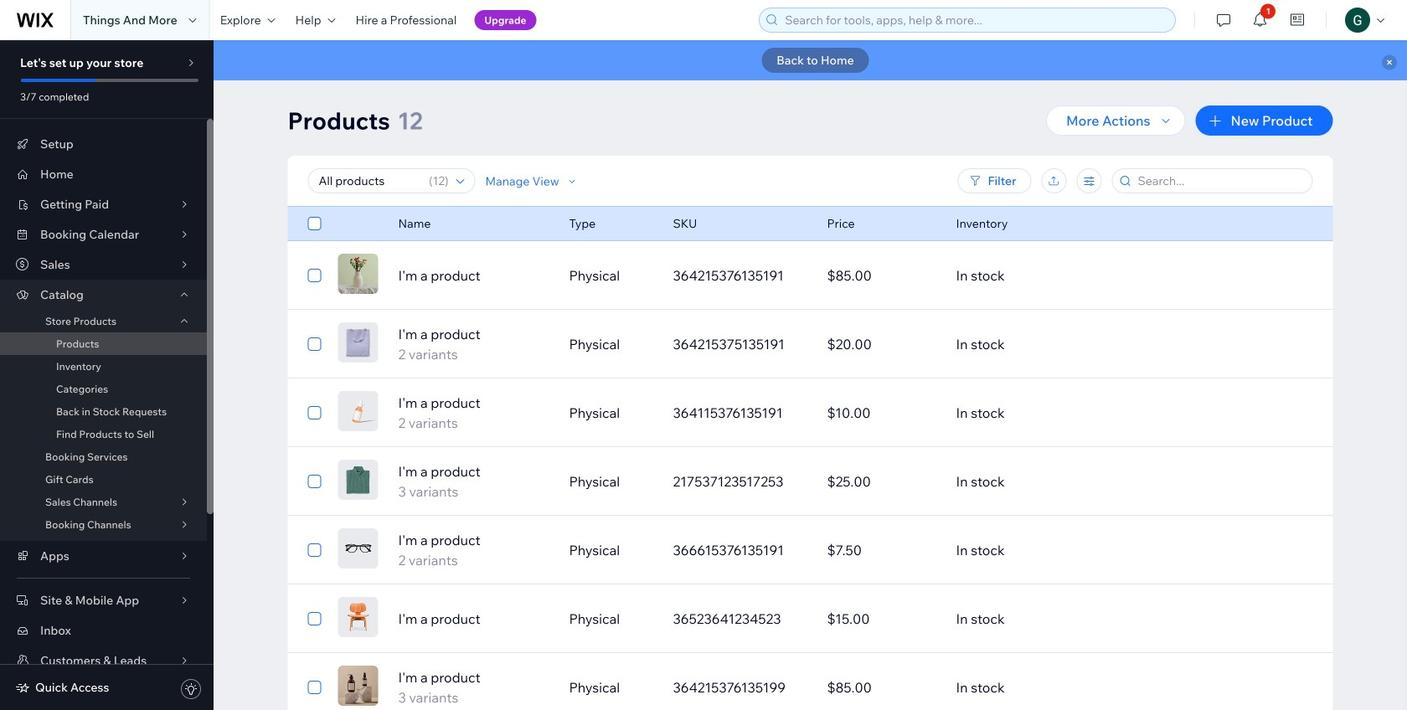 Task type: locate. For each thing, give the bounding box(es) containing it.
Search for tools, apps, help & more... field
[[780, 8, 1170, 32]]

alert
[[214, 40, 1407, 80]]

Unsaved view field
[[314, 169, 424, 193]]

None checkbox
[[308, 266, 321, 286], [308, 334, 321, 354], [308, 403, 321, 423], [308, 266, 321, 286], [308, 334, 321, 354], [308, 403, 321, 423]]

None checkbox
[[308, 214, 321, 234], [308, 472, 321, 492], [308, 540, 321, 560], [308, 609, 321, 629], [308, 678, 321, 698], [308, 214, 321, 234], [308, 472, 321, 492], [308, 540, 321, 560], [308, 609, 321, 629], [308, 678, 321, 698]]



Task type: vqa. For each thing, say whether or not it's contained in the screenshot.
View and reply to all messages and activity via email, chat & more.
no



Task type: describe. For each thing, give the bounding box(es) containing it.
Search... field
[[1133, 169, 1307, 193]]

sidebar element
[[0, 40, 214, 710]]



